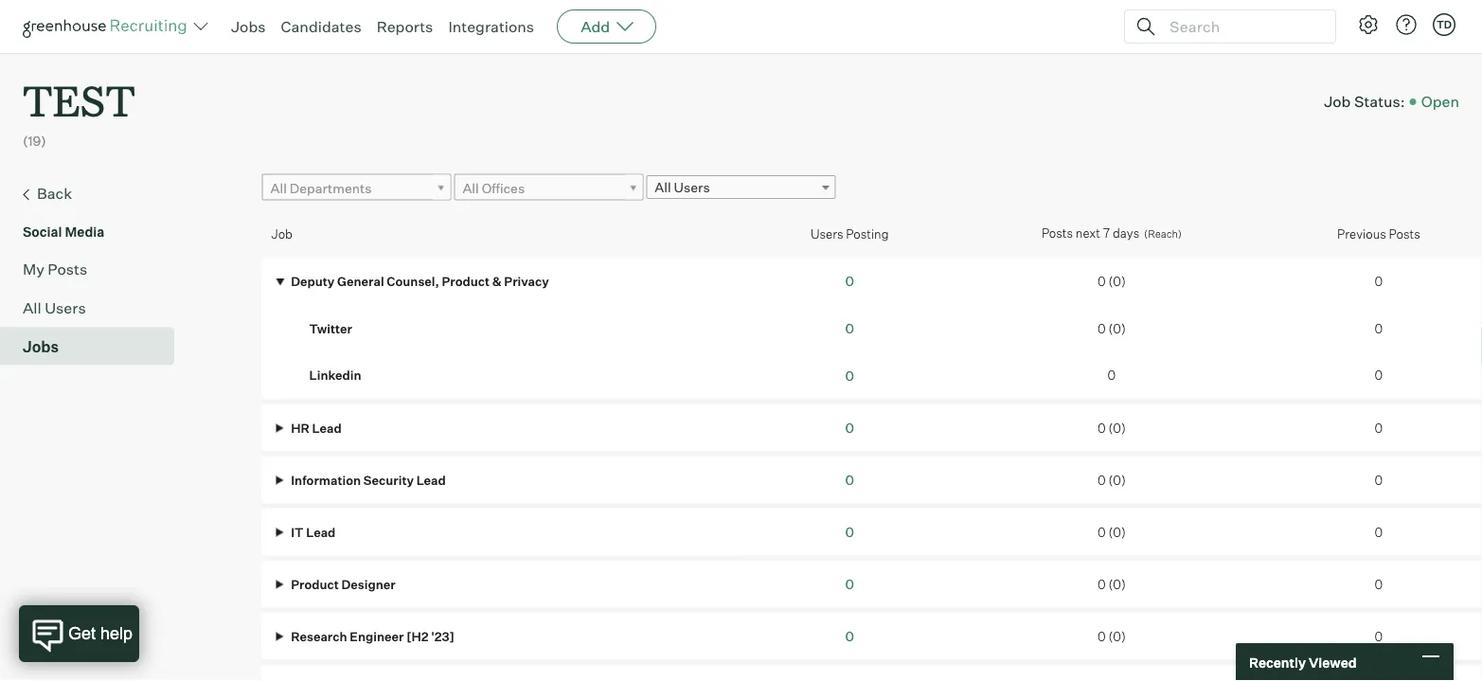 Task type: vqa. For each thing, say whether or not it's contained in the screenshot.
Type
no



Task type: describe. For each thing, give the bounding box(es) containing it.
candidates
[[281, 17, 362, 36]]

test link
[[23, 53, 135, 132]]

lead for hr lead
[[312, 420, 342, 435]]

twitter
[[309, 321, 353, 336]]

test (19)
[[23, 72, 135, 149]]

1 vertical spatial jobs
[[23, 337, 59, 356]]

1 horizontal spatial product
[[442, 274, 490, 289]]

integrations link
[[449, 17, 535, 36]]

2 0 link from the top
[[846, 320, 855, 337]]

posting
[[846, 226, 889, 241]]

lead for it lead
[[306, 524, 336, 540]]

1 (0) from the top
[[1109, 274, 1127, 289]]

&
[[493, 274, 502, 289]]

research engineer [h2 '23]
[[289, 629, 455, 644]]

job status:
[[1325, 92, 1406, 111]]

integrations
[[449, 17, 535, 36]]

counsel,
[[387, 274, 439, 289]]

users for bottom all users link
[[45, 298, 86, 317]]

all departments link
[[262, 174, 452, 202]]

recently
[[1250, 654, 1307, 671]]

1 vertical spatial all users link
[[23, 296, 167, 319]]

it lead
[[289, 524, 336, 540]]

all departments
[[271, 180, 372, 196]]

1 0 link from the top
[[846, 273, 855, 289]]

my
[[23, 259, 44, 278]]

hr lead
[[289, 420, 342, 435]]

5 0 link from the top
[[846, 472, 855, 488]]

2 0 (0) from the top
[[1098, 321, 1127, 336]]

[h2
[[407, 629, 429, 644]]

8 0 link from the top
[[846, 628, 855, 645]]

0 (0) for product designer
[[1098, 577, 1127, 592]]

my posts link
[[23, 257, 167, 280]]

2 (0) from the top
[[1109, 321, 1127, 336]]

0 horizontal spatial product
[[291, 577, 339, 592]]

information security lead
[[289, 472, 446, 487]]

0 (0) for it lead
[[1098, 524, 1127, 540]]

previous posts
[[1338, 226, 1421, 241]]

deputy general counsel, product & privacy
[[289, 274, 549, 289]]

1 horizontal spatial all users link
[[647, 175, 836, 199]]

all for all offices link
[[463, 180, 479, 196]]

(reach)
[[1145, 228, 1183, 240]]

users for the rightmost all users link
[[674, 179, 710, 196]]

deputy
[[291, 274, 335, 289]]

reports link
[[377, 17, 433, 36]]

4 0 link from the top
[[846, 419, 855, 436]]

engineer
[[350, 629, 404, 644]]

(19)
[[23, 133, 46, 149]]

configure image
[[1358, 13, 1381, 36]]

0 (0) for research engineer [h2 '23]
[[1098, 629, 1127, 644]]

designer
[[342, 577, 396, 592]]

media
[[65, 223, 104, 240]]

security
[[364, 472, 414, 487]]

posts for my posts
[[48, 259, 87, 278]]

next
[[1076, 226, 1101, 241]]

privacy
[[504, 274, 549, 289]]

(0) for hr lead
[[1109, 420, 1127, 435]]

information
[[291, 472, 361, 487]]

users posting
[[811, 226, 889, 241]]

Search text field
[[1165, 13, 1319, 40]]

my posts
[[23, 259, 87, 278]]

1 horizontal spatial 0 0 0
[[1375, 274, 1384, 383]]



Task type: locate. For each thing, give the bounding box(es) containing it.
jobs down my
[[23, 337, 59, 356]]

0 (0) for information security lead
[[1098, 472, 1127, 487]]

posts right previous
[[1390, 226, 1421, 241]]

candidates link
[[281, 17, 362, 36]]

4 0 (0) from the top
[[1098, 472, 1127, 487]]

0 horizontal spatial job
[[272, 226, 293, 241]]

product
[[442, 274, 490, 289], [291, 577, 339, 592]]

all offices
[[463, 180, 525, 196]]

0 0 0
[[846, 273, 855, 384], [1375, 274, 1384, 383]]

back
[[37, 184, 72, 202]]

all offices link
[[454, 174, 644, 202]]

lead right it
[[306, 524, 336, 540]]

3 0 link from the top
[[846, 367, 855, 384]]

td
[[1437, 18, 1453, 31]]

lead right hr
[[312, 420, 342, 435]]

0 horizontal spatial jobs
[[23, 337, 59, 356]]

2 vertical spatial users
[[45, 298, 86, 317]]

job for job
[[272, 226, 293, 241]]

previous
[[1338, 226, 1387, 241]]

all users
[[655, 179, 710, 196], [23, 298, 86, 317]]

1 0 (0) from the top
[[1098, 274, 1127, 289]]

7 0 link from the top
[[846, 576, 855, 592]]

5 (0) from the top
[[1109, 524, 1127, 540]]

open
[[1422, 92, 1460, 111]]

0 horizontal spatial users
[[45, 298, 86, 317]]

posts left next
[[1042, 226, 1074, 241]]

test
[[23, 72, 135, 128]]

social media
[[23, 223, 104, 240]]

product designer
[[289, 577, 396, 592]]

add button
[[557, 9, 657, 44]]

it
[[291, 524, 304, 540]]

all
[[655, 179, 671, 196], [271, 180, 287, 196], [463, 180, 479, 196], [23, 298, 41, 317]]

users
[[674, 179, 710, 196], [811, 226, 844, 241], [45, 298, 86, 317]]

jobs link down my posts link
[[23, 335, 167, 358]]

hr
[[291, 420, 310, 435]]

0 vertical spatial jobs link
[[231, 17, 266, 36]]

days
[[1113, 226, 1140, 241]]

(0)
[[1109, 274, 1127, 289], [1109, 321, 1127, 336], [1109, 420, 1127, 435], [1109, 472, 1127, 487], [1109, 524, 1127, 540], [1109, 577, 1127, 592], [1109, 629, 1127, 644]]

0 horizontal spatial all users link
[[23, 296, 167, 319]]

job left status:
[[1325, 92, 1352, 111]]

all users link
[[647, 175, 836, 199], [23, 296, 167, 319]]

0 horizontal spatial 0 0 0
[[846, 273, 855, 384]]

0 horizontal spatial jobs link
[[23, 335, 167, 358]]

posts next 7 days (reach)
[[1042, 226, 1183, 241]]

job for job status:
[[1325, 92, 1352, 111]]

1 vertical spatial job
[[272, 226, 293, 241]]

3 (0) from the top
[[1109, 420, 1127, 435]]

jobs
[[231, 17, 266, 36], [23, 337, 59, 356]]

job up deputy on the top left of the page
[[272, 226, 293, 241]]

0 horizontal spatial all users
[[23, 298, 86, 317]]

0 vertical spatial all users link
[[647, 175, 836, 199]]

1 horizontal spatial jobs
[[231, 17, 266, 36]]

2 horizontal spatial posts
[[1390, 226, 1421, 241]]

0 vertical spatial lead
[[312, 420, 342, 435]]

1 horizontal spatial jobs link
[[231, 17, 266, 36]]

6 (0) from the top
[[1109, 577, 1127, 592]]

0 (0) for hr lead
[[1098, 420, 1127, 435]]

greenhouse recruiting image
[[23, 15, 193, 38]]

0 vertical spatial job
[[1325, 92, 1352, 111]]

6 0 (0) from the top
[[1098, 577, 1127, 592]]

posts
[[1042, 226, 1074, 241], [1390, 226, 1421, 241], [48, 259, 87, 278]]

linkedin
[[309, 368, 362, 383]]

1 horizontal spatial posts
[[1042, 226, 1074, 241]]

0 vertical spatial users
[[674, 179, 710, 196]]

offices
[[482, 180, 525, 196]]

social
[[23, 223, 62, 240]]

lead right security
[[417, 472, 446, 487]]

all for all departments link
[[271, 180, 287, 196]]

jobs left candidates link
[[231, 17, 266, 36]]

4 (0) from the top
[[1109, 472, 1127, 487]]

viewed
[[1309, 654, 1357, 671]]

jobs link left candidates link
[[231, 17, 266, 36]]

general
[[337, 274, 384, 289]]

6 0 link from the top
[[846, 524, 855, 540]]

1 vertical spatial jobs link
[[23, 335, 167, 358]]

2 vertical spatial lead
[[306, 524, 336, 540]]

1 vertical spatial all users
[[23, 298, 86, 317]]

7 (0) from the top
[[1109, 629, 1127, 644]]

1 vertical spatial users
[[811, 226, 844, 241]]

1 horizontal spatial job
[[1325, 92, 1352, 111]]

jobs link
[[231, 17, 266, 36], [23, 335, 167, 358]]

research
[[291, 629, 347, 644]]

3 0 (0) from the top
[[1098, 420, 1127, 435]]

1 vertical spatial product
[[291, 577, 339, 592]]

1 vertical spatial lead
[[417, 472, 446, 487]]

(0) for product designer
[[1109, 577, 1127, 592]]

(0) for research engineer [h2 '23]
[[1109, 629, 1127, 644]]

posts for previous posts
[[1390, 226, 1421, 241]]

0 vertical spatial all users
[[655, 179, 710, 196]]

0 (0)
[[1098, 274, 1127, 289], [1098, 321, 1127, 336], [1098, 420, 1127, 435], [1098, 472, 1127, 487], [1098, 524, 1127, 540], [1098, 577, 1127, 592], [1098, 629, 1127, 644]]

0
[[846, 273, 855, 289], [1098, 274, 1106, 289], [1375, 274, 1384, 289], [846, 320, 855, 337], [1098, 321, 1106, 336], [1375, 321, 1384, 336], [846, 367, 855, 384], [1108, 368, 1116, 383], [1375, 368, 1384, 383], [846, 419, 855, 436], [1098, 420, 1106, 435], [1375, 420, 1384, 435], [846, 472, 855, 488], [1098, 472, 1106, 487], [1375, 472, 1384, 487], [846, 524, 855, 540], [1098, 524, 1106, 540], [1375, 524, 1384, 540], [846, 576, 855, 592], [1098, 577, 1106, 592], [1375, 577, 1384, 592], [846, 628, 855, 645], [1098, 629, 1106, 644], [1375, 629, 1384, 644]]

2 horizontal spatial users
[[811, 226, 844, 241]]

0 horizontal spatial posts
[[48, 259, 87, 278]]

recently viewed
[[1250, 654, 1357, 671]]

(0) for information security lead
[[1109, 472, 1127, 487]]

add
[[581, 17, 610, 36]]

departments
[[290, 180, 372, 196]]

0 link
[[846, 273, 855, 289], [846, 320, 855, 337], [846, 367, 855, 384], [846, 419, 855, 436], [846, 472, 855, 488], [846, 524, 855, 540], [846, 576, 855, 592], [846, 628, 855, 645]]

status:
[[1355, 92, 1406, 111]]

7 0 (0) from the top
[[1098, 629, 1127, 644]]

product left the &
[[442, 274, 490, 289]]

all for bottom all users link
[[23, 298, 41, 317]]

1 horizontal spatial all users
[[655, 179, 710, 196]]

0 vertical spatial product
[[442, 274, 490, 289]]

back link
[[23, 182, 167, 206]]

5 0 (0) from the top
[[1098, 524, 1127, 540]]

posts right my
[[48, 259, 87, 278]]

0 vertical spatial jobs
[[231, 17, 266, 36]]

1 horizontal spatial users
[[674, 179, 710, 196]]

7
[[1104, 226, 1111, 241]]

reports
[[377, 17, 433, 36]]

job
[[1325, 92, 1352, 111], [272, 226, 293, 241]]

(0) for it lead
[[1109, 524, 1127, 540]]

product down it lead
[[291, 577, 339, 592]]

lead
[[312, 420, 342, 435], [417, 472, 446, 487], [306, 524, 336, 540]]

td button
[[1434, 13, 1456, 36]]

'23]
[[431, 629, 455, 644]]

td button
[[1430, 9, 1460, 40]]

all for the rightmost all users link
[[655, 179, 671, 196]]



